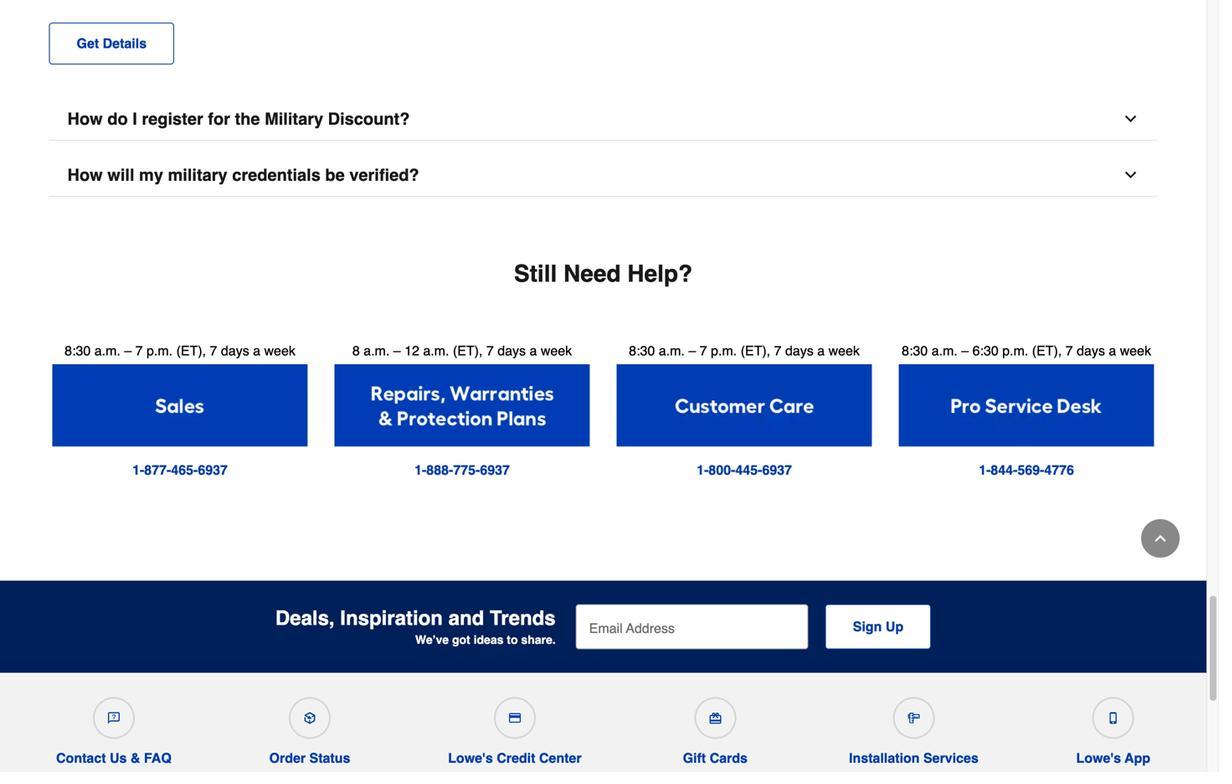 Task type: describe. For each thing, give the bounding box(es) containing it.
order
[[269, 751, 306, 766]]

gift
[[683, 751, 706, 766]]

mobile image
[[1108, 712, 1120, 724]]

8:30 for 1-877-465-6937
[[65, 343, 91, 358]]

1-888-775-6937
[[415, 462, 510, 478]]

3 a.m. from the left
[[423, 343, 449, 358]]

contact us & faq
[[56, 751, 172, 766]]

1-800-445-6937 link
[[697, 462, 792, 478]]

445-
[[736, 462, 763, 478]]

800-
[[709, 462, 736, 478]]

7 for 1-844-569-4776
[[1066, 343, 1074, 358]]

customer care. image
[[617, 364, 873, 447]]

credit card image
[[509, 712, 521, 724]]

got
[[452, 633, 471, 647]]

how will my military credentials be verified? button
[[49, 154, 1158, 197]]

how for how will my military credentials be verified?
[[67, 165, 103, 185]]

how do i register for the military discount?
[[67, 109, 410, 128]]

888-
[[427, 462, 454, 478]]

6937 for 1-800-445-6937
[[763, 462, 792, 478]]

deals, inspiration and trends we've got ideas to share.
[[276, 607, 556, 647]]

p.m. for 445-
[[711, 343, 737, 358]]

services
[[924, 751, 979, 766]]

days for 1-877-465-6937
[[221, 343, 249, 358]]

gift card image
[[710, 712, 722, 724]]

credentials
[[232, 165, 321, 185]]

we've
[[415, 633, 449, 647]]

share.
[[521, 633, 556, 647]]

lowe's for lowe's credit center
[[448, 751, 493, 766]]

be
[[325, 165, 345, 185]]

4776
[[1045, 462, 1075, 478]]

a for 1-844-569-4776
[[1109, 343, 1117, 358]]

chevron down image for how do i register for the military discount?
[[1123, 110, 1140, 127]]

do
[[107, 109, 128, 128]]

p.m. for 569-
[[1003, 343, 1029, 358]]

details
[[103, 35, 147, 51]]

1- for 1-877-465-6937
[[132, 462, 144, 478]]

sign up form
[[576, 604, 932, 650]]

sales. image
[[52, 364, 308, 447]]

– for 1-888-775-6937
[[394, 343, 401, 358]]

up
[[886, 619, 904, 635]]

lowe's app link
[[1077, 691, 1151, 766]]

installation services
[[850, 751, 979, 766]]

get details link
[[49, 22, 174, 64]]

12
[[405, 343, 420, 358]]

Email Address email field
[[576, 604, 809, 650]]

1-844-569-4776 link
[[979, 462, 1075, 478]]

for
[[208, 109, 230, 128]]

and
[[449, 607, 484, 630]]

8:30 for 1-800-445-6937
[[629, 343, 655, 358]]

app
[[1125, 751, 1151, 766]]

sign up
[[853, 619, 904, 635]]

(et), for 465-
[[176, 343, 206, 358]]

pro service desk. image
[[899, 364, 1155, 447]]

need
[[564, 260, 621, 287]]

still need help?
[[514, 260, 693, 287]]

8 a.m. – 12 a.m. (et), 7 days a week
[[353, 343, 572, 358]]

order status
[[269, 751, 351, 766]]

6:30
[[973, 343, 999, 358]]

p.m. for 465-
[[147, 343, 173, 358]]

my
[[139, 165, 163, 185]]

dimensions image
[[908, 712, 920, 724]]

contact
[[56, 751, 106, 766]]

a for 1-800-445-6937
[[818, 343, 825, 358]]

7 for 1-888-775-6937
[[487, 343, 494, 358]]

inspiration
[[340, 607, 443, 630]]

faq
[[144, 751, 172, 766]]

a.m. for 1-844-569-4776
[[932, 343, 958, 358]]

8
[[353, 343, 360, 358]]

6937 for 1-888-775-6937
[[480, 462, 510, 478]]

– for 1-877-465-6937
[[124, 343, 132, 358]]

discount?
[[328, 109, 410, 128]]



Task type: vqa. For each thing, say whether or not it's contained in the screenshot.
first How from the bottom of the page
yes



Task type: locate. For each thing, give the bounding box(es) containing it.
4 week from the left
[[1121, 343, 1152, 358]]

lowe's
[[448, 751, 493, 766], [1077, 751, 1122, 766]]

1- left the 775-
[[415, 462, 427, 478]]

get details
[[77, 35, 147, 51]]

3 week from the left
[[829, 343, 860, 358]]

ideas
[[474, 633, 504, 647]]

2 (et), from the left
[[453, 343, 483, 358]]

2 week from the left
[[541, 343, 572, 358]]

center
[[539, 751, 582, 766]]

3 – from the left
[[689, 343, 696, 358]]

2 8:30 a.m. – 7 p.m. (et), 7 days a week from the left
[[629, 343, 860, 358]]

chevron down image
[[1123, 110, 1140, 127], [1123, 167, 1140, 183]]

us
[[110, 751, 127, 766]]

p.m. right "6:30"
[[1003, 343, 1029, 358]]

a.m. for 1-888-775-6937
[[364, 343, 390, 358]]

8:30 a.m. – 7 p.m. (et), 7 days a week for 465-
[[65, 343, 296, 358]]

(et), for 569-
[[1033, 343, 1063, 358]]

p.m. up customer care. "image"
[[711, 343, 737, 358]]

how inside "how will my military credentials be verified?" button
[[67, 165, 103, 185]]

1 week from the left
[[264, 343, 296, 358]]

will
[[107, 165, 134, 185]]

military
[[265, 109, 323, 128]]

a.m.
[[94, 343, 121, 358], [364, 343, 390, 358], [423, 343, 449, 358], [659, 343, 685, 358], [932, 343, 958, 358]]

3 a from the left
[[818, 343, 825, 358]]

1-877-465-6937 link
[[132, 462, 228, 478]]

verified?
[[350, 165, 419, 185]]

3 6937 from the left
[[763, 462, 792, 478]]

2 p.m. from the left
[[711, 343, 737, 358]]

3 1- from the left
[[697, 462, 709, 478]]

chevron down image for how will my military credentials be verified?
[[1123, 167, 1140, 183]]

(et), up customer care. "image"
[[741, 343, 771, 358]]

trends
[[490, 607, 556, 630]]

7 for 1-800-445-6937
[[775, 343, 782, 358]]

(et), up sales. image
[[176, 343, 206, 358]]

lowe's app
[[1077, 751, 1151, 766]]

gift cards link
[[680, 691, 752, 766]]

2 days from the left
[[498, 343, 526, 358]]

1-800-445-6937
[[697, 462, 792, 478]]

7
[[135, 343, 143, 358], [210, 343, 217, 358], [487, 343, 494, 358], [700, 343, 708, 358], [775, 343, 782, 358], [1066, 343, 1074, 358]]

1 lowe's from the left
[[448, 751, 493, 766]]

0 horizontal spatial 6937
[[198, 462, 228, 478]]

6937 for 1-877-465-6937
[[198, 462, 228, 478]]

775-
[[454, 462, 480, 478]]

p.m. up sales. image
[[147, 343, 173, 358]]

a.m. for 1-800-445-6937
[[659, 343, 685, 358]]

status
[[310, 751, 351, 766]]

contact us & faq link
[[56, 691, 172, 766]]

how will my military credentials be verified?
[[67, 165, 419, 185]]

1 6937 from the left
[[198, 462, 228, 478]]

1-
[[132, 462, 144, 478], [415, 462, 427, 478], [697, 462, 709, 478], [979, 462, 991, 478]]

help?
[[628, 260, 693, 287]]

1 – from the left
[[124, 343, 132, 358]]

installation services link
[[850, 691, 979, 766]]

get
[[77, 35, 99, 51]]

chevron up image
[[1153, 530, 1170, 547]]

2 6937 from the left
[[480, 462, 510, 478]]

how left will
[[67, 165, 103, 185]]

how for how do i register for the military discount?
[[67, 109, 103, 128]]

1- left 445-
[[697, 462, 709, 478]]

lowe's inside lowe's app "link"
[[1077, 751, 1122, 766]]

2 lowe's from the left
[[1077, 751, 1122, 766]]

1 how from the top
[[67, 109, 103, 128]]

1 chevron down image from the top
[[1123, 110, 1140, 127]]

sign up button
[[826, 604, 932, 650]]

1 horizontal spatial lowe's
[[1077, 751, 1122, 766]]

lowe's left app
[[1077, 751, 1122, 766]]

sign
[[853, 619, 882, 635]]

2 horizontal spatial 6937
[[763, 462, 792, 478]]

deals,
[[276, 607, 335, 630]]

cards
[[710, 751, 748, 766]]

– left "6:30"
[[962, 343, 969, 358]]

how left do
[[67, 109, 103, 128]]

2 8:30 from the left
[[629, 343, 655, 358]]

1 horizontal spatial 8:30
[[629, 343, 655, 358]]

1- left 465-
[[132, 462, 144, 478]]

(et),
[[176, 343, 206, 358], [453, 343, 483, 358], [741, 343, 771, 358], [1033, 343, 1063, 358]]

still
[[514, 260, 557, 287]]

(et), for 445-
[[741, 343, 771, 358]]

6937 right 888-
[[480, 462, 510, 478]]

1 7 from the left
[[135, 343, 143, 358]]

3 8:30 from the left
[[902, 343, 928, 358]]

0 vertical spatial chevron down image
[[1123, 110, 1140, 127]]

military
[[168, 165, 228, 185]]

8:30 for 1-844-569-4776
[[902, 343, 928, 358]]

a for 1-888-775-6937
[[530, 343, 537, 358]]

1 horizontal spatial 6937
[[480, 462, 510, 478]]

1- for 1-800-445-6937
[[697, 462, 709, 478]]

2 how from the top
[[67, 165, 103, 185]]

– for 1-844-569-4776
[[962, 343, 969, 358]]

how do i register for the military discount? button
[[49, 98, 1158, 141]]

week
[[264, 343, 296, 358], [541, 343, 572, 358], [829, 343, 860, 358], [1121, 343, 1152, 358]]

1 vertical spatial chevron down image
[[1123, 167, 1140, 183]]

8:30 a.m. – 7 p.m. (et), 7 days a week up sales. image
[[65, 343, 296, 358]]

repairs, warranties and protection plans. image
[[335, 364, 590, 447]]

0 vertical spatial how
[[67, 109, 103, 128]]

(et), up pro service desk. image
[[1033, 343, 1063, 358]]

a for 1-877-465-6937
[[253, 343, 261, 358]]

order status link
[[269, 691, 351, 766]]

credit
[[497, 751, 536, 766]]

lowe's inside lowe's credit center link
[[448, 751, 493, 766]]

1-888-775-6937 link
[[415, 462, 510, 478]]

8:30 a.m. – 7 p.m. (et), 7 days a week
[[65, 343, 296, 358], [629, 343, 860, 358]]

2 7 from the left
[[210, 343, 217, 358]]

5 a.m. from the left
[[932, 343, 958, 358]]

6937 right 800-
[[763, 462, 792, 478]]

5 7 from the left
[[775, 343, 782, 358]]

0 horizontal spatial 8:30
[[65, 343, 91, 358]]

1 a from the left
[[253, 343, 261, 358]]

465-
[[171, 462, 198, 478]]

– up sales. image
[[124, 343, 132, 358]]

2 a.m. from the left
[[364, 343, 390, 358]]

4 days from the left
[[1077, 343, 1106, 358]]

1- for 1-844-569-4776
[[979, 462, 991, 478]]

week for 1-844-569-4776
[[1121, 343, 1152, 358]]

1 horizontal spatial p.m.
[[711, 343, 737, 358]]

days for 1-800-445-6937
[[786, 343, 814, 358]]

(et), up repairs, warranties and protection plans. image
[[453, 343, 483, 358]]

week for 1-800-445-6937
[[829, 343, 860, 358]]

4 a from the left
[[1109, 343, 1117, 358]]

how
[[67, 109, 103, 128], [67, 165, 103, 185]]

2 – from the left
[[394, 343, 401, 358]]

–
[[124, 343, 132, 358], [394, 343, 401, 358], [689, 343, 696, 358], [962, 343, 969, 358]]

2 horizontal spatial 8:30
[[902, 343, 928, 358]]

3 7 from the left
[[487, 343, 494, 358]]

1 1- from the left
[[132, 462, 144, 478]]

days for 1-844-569-4776
[[1077, 343, 1106, 358]]

4 a.m. from the left
[[659, 343, 685, 358]]

4 – from the left
[[962, 343, 969, 358]]

1 8:30 a.m. – 7 p.m. (et), 7 days a week from the left
[[65, 343, 296, 358]]

3 (et), from the left
[[741, 343, 771, 358]]

6 7 from the left
[[1066, 343, 1074, 358]]

8:30 a.m. – 6:30 p.m. (et), 7 days a week
[[902, 343, 1152, 358]]

(et), for 775-
[[453, 343, 483, 358]]

to
[[507, 633, 518, 647]]

8:30 a.m. – 7 p.m. (et), 7 days a week up customer care. "image"
[[629, 343, 860, 358]]

week for 1-888-775-6937
[[541, 343, 572, 358]]

customer care image
[[108, 712, 120, 724]]

1 (et), from the left
[[176, 343, 206, 358]]

8:30
[[65, 343, 91, 358], [629, 343, 655, 358], [902, 343, 928, 358]]

877-
[[144, 462, 171, 478]]

4 (et), from the left
[[1033, 343, 1063, 358]]

1 horizontal spatial 8:30 a.m. – 7 p.m. (et), 7 days a week
[[629, 343, 860, 358]]

1 vertical spatial how
[[67, 165, 103, 185]]

week for 1-877-465-6937
[[264, 343, 296, 358]]

1 8:30 from the left
[[65, 343, 91, 358]]

lowe's left credit
[[448, 751, 493, 766]]

lowe's credit center
[[448, 751, 582, 766]]

2 horizontal spatial p.m.
[[1003, 343, 1029, 358]]

1- left 569-
[[979, 462, 991, 478]]

– up customer care. "image"
[[689, 343, 696, 358]]

4 1- from the left
[[979, 462, 991, 478]]

chevron down image inside "how will my military credentials be verified?" button
[[1123, 167, 1140, 183]]

2 a from the left
[[530, 343, 537, 358]]

register
[[142, 109, 203, 128]]

lowe's for lowe's app
[[1077, 751, 1122, 766]]

6937
[[198, 462, 228, 478], [480, 462, 510, 478], [763, 462, 792, 478]]

1 days from the left
[[221, 343, 249, 358]]

0 horizontal spatial p.m.
[[147, 343, 173, 358]]

a
[[253, 343, 261, 358], [530, 343, 537, 358], [818, 343, 825, 358], [1109, 343, 1117, 358]]

0 horizontal spatial 8:30 a.m. – 7 p.m. (et), 7 days a week
[[65, 343, 296, 358]]

– left 12
[[394, 343, 401, 358]]

3 p.m. from the left
[[1003, 343, 1029, 358]]

installation
[[850, 751, 920, 766]]

&
[[131, 751, 140, 766]]

i
[[133, 109, 137, 128]]

pickup image
[[304, 712, 316, 724]]

6937 right 877- at the left bottom of the page
[[198, 462, 228, 478]]

days
[[221, 343, 249, 358], [498, 343, 526, 358], [786, 343, 814, 358], [1077, 343, 1106, 358]]

how inside how do i register for the military discount? button
[[67, 109, 103, 128]]

lowe's credit center link
[[448, 691, 582, 766]]

1- for 1-888-775-6937
[[415, 462, 427, 478]]

7 for 1-877-465-6937
[[210, 343, 217, 358]]

8:30 a.m. – 7 p.m. (et), 7 days a week for 445-
[[629, 343, 860, 358]]

0 horizontal spatial lowe's
[[448, 751, 493, 766]]

scroll to top element
[[1142, 519, 1180, 558]]

a.m. for 1-877-465-6937
[[94, 343, 121, 358]]

days for 1-888-775-6937
[[498, 343, 526, 358]]

4 7 from the left
[[700, 343, 708, 358]]

3 days from the left
[[786, 343, 814, 358]]

chevron down image inside how do i register for the military discount? button
[[1123, 110, 1140, 127]]

2 1- from the left
[[415, 462, 427, 478]]

1 p.m. from the left
[[147, 343, 173, 358]]

– for 1-800-445-6937
[[689, 343, 696, 358]]

1 a.m. from the left
[[94, 343, 121, 358]]

gift cards
[[683, 751, 748, 766]]

569-
[[1018, 462, 1045, 478]]

1-844-569-4776
[[979, 462, 1075, 478]]

p.m.
[[147, 343, 173, 358], [711, 343, 737, 358], [1003, 343, 1029, 358]]

the
[[235, 109, 260, 128]]

1-877-465-6937
[[132, 462, 228, 478]]

2 chevron down image from the top
[[1123, 167, 1140, 183]]

844-
[[991, 462, 1018, 478]]



